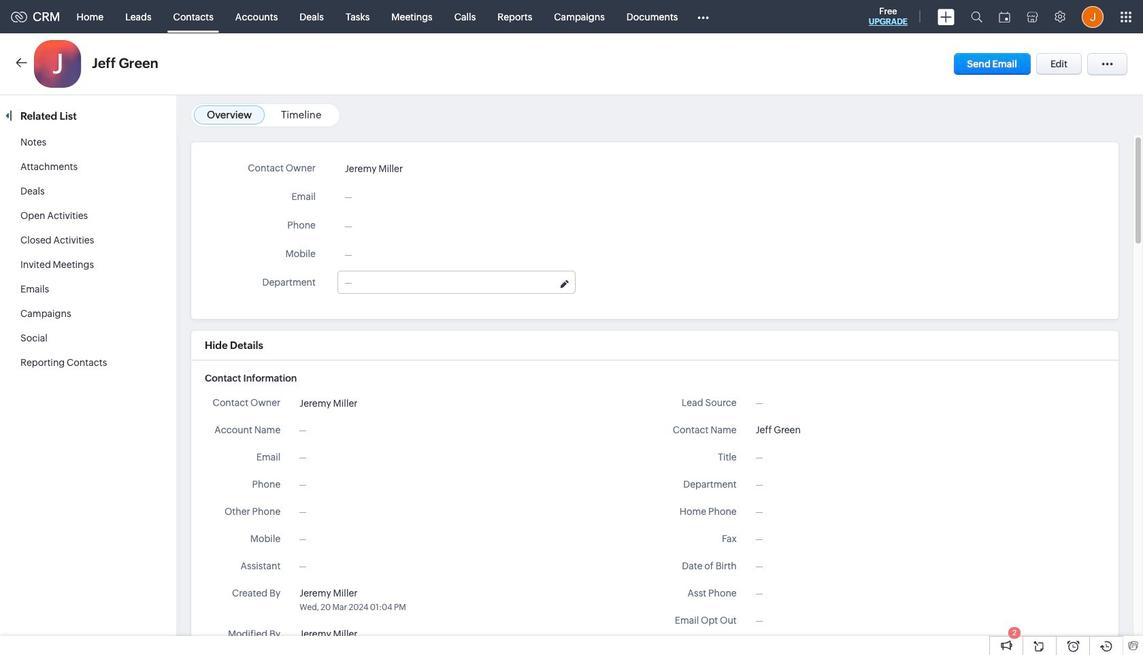 Task type: locate. For each thing, give the bounding box(es) containing it.
profile element
[[1074, 0, 1112, 33]]

search image
[[971, 11, 983, 22]]

Other Modules field
[[689, 6, 718, 28]]

create menu element
[[929, 0, 963, 33]]

profile image
[[1082, 6, 1104, 28]]

calendar image
[[999, 11, 1010, 22]]



Task type: vqa. For each thing, say whether or not it's contained in the screenshot.
text box
no



Task type: describe. For each thing, give the bounding box(es) containing it.
create menu image
[[938, 9, 955, 25]]

logo image
[[11, 11, 27, 22]]

search element
[[963, 0, 991, 33]]



